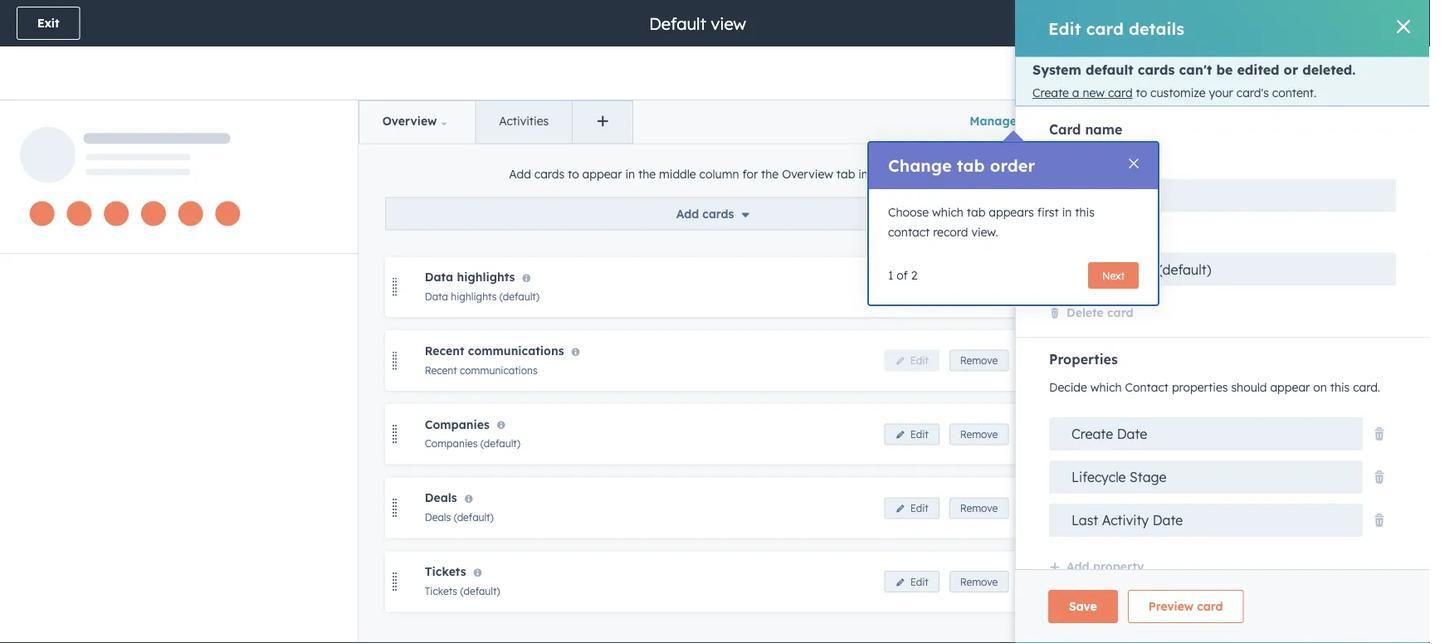 Task type: locate. For each thing, give the bounding box(es) containing it.
1 horizontal spatial which
[[1090, 380, 1122, 395]]

date right activity
[[1153, 512, 1183, 529]]

navigation
[[358, 100, 633, 144]]

your
[[1209, 86, 1233, 100]]

1 vertical spatial recent
[[425, 364, 457, 376]]

0 horizontal spatial which
[[932, 205, 964, 220]]

0 horizontal spatial date
[[1117, 426, 1147, 443]]

0 vertical spatial tickets
[[425, 564, 466, 579]]

Card title text field
[[1049, 179, 1396, 212]]

Name editor field
[[647, 12, 751, 34]]

recent down data highlights (default)
[[425, 343, 464, 358]]

1 deals from the top
[[425, 491, 457, 505]]

remove for deals
[[960, 502, 998, 514]]

2 the from the left
[[761, 166, 779, 181]]

2 recent communications from the top
[[425, 364, 538, 376]]

this right first on the right top of the page
[[1075, 205, 1095, 220]]

cards up "customize"
[[1138, 62, 1175, 78]]

in
[[625, 166, 635, 181], [858, 166, 868, 181], [1062, 205, 1072, 220]]

cards down activities button
[[534, 166, 565, 181]]

tickets
[[425, 564, 466, 579], [425, 585, 457, 597]]

first
[[1037, 205, 1059, 220]]

highlights for data highlights
[[457, 270, 515, 284]]

data highlights
[[425, 270, 515, 284]]

edit button
[[884, 276, 939, 298], [884, 350, 939, 372], [884, 424, 939, 445], [884, 497, 939, 519], [884, 571, 939, 593]]

card inside preview card button
[[1197, 599, 1223, 614]]

add inside add property button
[[1067, 560, 1089, 574]]

create down system
[[1032, 86, 1069, 100]]

recent up companies (default) on the left of the page
[[425, 364, 457, 376]]

companies for companies (default)
[[425, 438, 478, 450]]

edit for data highlights
[[910, 281, 929, 293]]

edit button for tickets
[[884, 571, 939, 593]]

tickets down 'deals (default)'
[[425, 585, 457, 597]]

default
[[1086, 62, 1133, 78]]

card down default
[[1108, 86, 1133, 100]]

a
[[1072, 86, 1079, 100]]

2 horizontal spatial in
[[1062, 205, 1072, 220]]

2 vertical spatial cards
[[702, 206, 734, 221]]

1 horizontal spatial view.
[[971, 225, 998, 239]]

edit
[[1048, 18, 1081, 39], [910, 281, 929, 293], [910, 355, 929, 367], [910, 428, 929, 441], [910, 502, 929, 514], [910, 576, 929, 588]]

card name
[[1049, 121, 1122, 138]]

save left and
[[1314, 16, 1342, 30]]

1 vertical spatial appear
[[1270, 380, 1310, 395]]

in left middle
[[625, 166, 635, 181]]

tab
[[957, 155, 985, 176], [836, 166, 855, 181], [967, 205, 985, 220]]

1 tickets from the top
[[425, 564, 466, 579]]

this right on
[[1330, 380, 1350, 395]]

0 horizontal spatial appear
[[582, 166, 622, 181]]

lifecycle
[[1072, 469, 1126, 486]]

this
[[871, 166, 891, 181], [1075, 205, 1095, 220], [1330, 380, 1350, 395]]

the
[[638, 166, 656, 181], [761, 166, 779, 181]]

1 vertical spatial tickets
[[425, 585, 457, 597]]

1 vertical spatial companies
[[425, 438, 478, 450]]

view. up choose
[[894, 166, 921, 181]]

1 vertical spatial cards
[[534, 166, 565, 181]]

highlights down "data highlights" on the left
[[451, 290, 497, 303]]

1 horizontal spatial save
[[1235, 16, 1263, 30]]

2 edit button from the top
[[884, 350, 939, 372]]

save up edited
[[1235, 16, 1263, 30]]

to down activities button
[[568, 166, 579, 181]]

1 remove button from the top
[[949, 276, 1009, 298]]

save
[[1235, 16, 1263, 30], [1314, 16, 1342, 30], [1069, 599, 1097, 614]]

0 vertical spatial data
[[425, 270, 453, 284]]

cards inside popup button
[[702, 206, 734, 221]]

2 horizontal spatial add
[[1067, 560, 1089, 574]]

cards for add cards
[[702, 206, 734, 221]]

1 horizontal spatial create
[[1072, 426, 1113, 443]]

which down properties
[[1090, 380, 1122, 395]]

record
[[933, 225, 968, 239]]

in right first on the right top of the page
[[1062, 205, 1072, 220]]

1 horizontal spatial overview
[[782, 166, 833, 181]]

create date
[[1072, 426, 1147, 443]]

0 vertical spatial deals
[[425, 491, 457, 505]]

1 of 2
[[888, 268, 917, 283]]

page section element
[[0, 0, 1430, 100]]

add for add cards to appear in the middle column for the overview tab in this view.
[[509, 166, 531, 181]]

0 horizontal spatial this
[[871, 166, 891, 181]]

highlights up data highlights (default)
[[457, 270, 515, 284]]

card inside delete card button
[[1107, 305, 1133, 320]]

edit card details
[[1048, 18, 1184, 39]]

appears
[[989, 205, 1034, 220]]

properties
[[1049, 351, 1118, 368]]

date
[[1117, 426, 1147, 443], [1153, 512, 1183, 529]]

companies up 'deals (default)'
[[425, 438, 478, 450]]

date inside create date popup button
[[1117, 426, 1147, 443]]

which
[[932, 205, 964, 220], [1090, 380, 1122, 395]]

1 vertical spatial which
[[1090, 380, 1122, 395]]

system default cards can't be edited or deleted. create a new card to customize your card's content.
[[1032, 62, 1356, 100]]

which for choose
[[932, 205, 964, 220]]

(default) for deals
[[454, 511, 494, 524]]

0 horizontal spatial overview
[[382, 114, 437, 128]]

4 edit button from the top
[[884, 497, 939, 519]]

add cards
[[676, 206, 734, 221]]

remove for data highlights
[[960, 281, 998, 293]]

last activity date button
[[1049, 504, 1363, 537]]

data
[[425, 270, 453, 284], [425, 290, 448, 303]]

0 vertical spatial add
[[509, 166, 531, 181]]

3 remove from the top
[[960, 428, 998, 441]]

data down "data highlights" on the left
[[425, 290, 448, 303]]

create
[[1032, 86, 1069, 100], [1072, 426, 1113, 443]]

next
[[1102, 269, 1125, 282]]

lifecycle stage
[[1072, 469, 1167, 486]]

1 vertical spatial view.
[[971, 225, 998, 239]]

0 vertical spatial date
[[1117, 426, 1147, 443]]

save button inside the page section element
[[1214, 7, 1284, 40]]

1 vertical spatial overview
[[782, 166, 833, 181]]

2 deals from the top
[[425, 511, 451, 524]]

in inside choose which tab appears first in this contact record view.
[[1062, 205, 1072, 220]]

view.
[[894, 166, 921, 181], [971, 225, 998, 239]]

companies
[[425, 417, 490, 432], [425, 438, 478, 450]]

2 companies from the top
[[425, 438, 478, 450]]

1 horizontal spatial this
[[1075, 205, 1095, 220]]

or
[[1284, 62, 1298, 78]]

deleted.
[[1302, 62, 1356, 78]]

highlights
[[457, 270, 515, 284], [451, 290, 497, 303]]

preview
[[1149, 599, 1194, 614]]

property
[[1093, 560, 1144, 574]]

card right delete
[[1107, 305, 1133, 320]]

add for add cards
[[676, 206, 699, 221]]

edit for companies
[[910, 428, 929, 441]]

date up lifecycle stage
[[1117, 426, 1147, 443]]

0 vertical spatial save button
[[1214, 7, 1284, 40]]

decide
[[1049, 380, 1087, 395]]

0 vertical spatial create
[[1032, 86, 1069, 100]]

remove
[[960, 281, 998, 293], [960, 355, 998, 367], [960, 428, 998, 441], [960, 502, 998, 514], [960, 576, 998, 588]]

save button up edited
[[1214, 7, 1284, 40]]

choose
[[888, 205, 929, 220]]

0 horizontal spatial close image
[[1129, 159, 1139, 168]]

system
[[1032, 62, 1081, 78]]

save down add property button
[[1069, 599, 1097, 614]]

add inside add cards popup button
[[676, 206, 699, 221]]

0 horizontal spatial create
[[1032, 86, 1069, 100]]

3 edit button from the top
[[884, 424, 939, 445]]

deals up 'deals (default)'
[[425, 491, 457, 505]]

in left change
[[858, 166, 868, 181]]

0 horizontal spatial view.
[[894, 166, 921, 181]]

0 vertical spatial recent
[[425, 343, 464, 358]]

activities button
[[475, 101, 572, 143]]

close image
[[1397, 20, 1410, 33], [1129, 159, 1139, 168]]

1 recent from the top
[[425, 343, 464, 358]]

overview button
[[359, 101, 475, 143]]

4 remove from the top
[[960, 502, 998, 514]]

1 remove from the top
[[960, 281, 998, 293]]

1 vertical spatial date
[[1153, 512, 1183, 529]]

appear left middle
[[582, 166, 622, 181]]

0 vertical spatial which
[[932, 205, 964, 220]]

which up record
[[932, 205, 964, 220]]

decide which contact properties should appear on this card.
[[1049, 380, 1380, 395]]

overview
[[382, 114, 437, 128], [782, 166, 833, 181]]

create up lifecycle
[[1072, 426, 1113, 443]]

appear left on
[[1270, 380, 1310, 395]]

view. down appears
[[971, 225, 998, 239]]

5 edit button from the top
[[884, 571, 939, 593]]

1 horizontal spatial to
[[1136, 86, 1147, 100]]

1 vertical spatial recent communications
[[425, 364, 538, 376]]

0 vertical spatial companies
[[425, 417, 490, 432]]

0 horizontal spatial the
[[638, 166, 656, 181]]

2 remove from the top
[[960, 355, 998, 367]]

1 vertical spatial data
[[425, 290, 448, 303]]

add down activities button
[[509, 166, 531, 181]]

1 horizontal spatial save button
[[1214, 7, 1284, 40]]

1 vertical spatial create
[[1072, 426, 1113, 443]]

deals
[[425, 491, 457, 505], [425, 511, 451, 524]]

2 horizontal spatial this
[[1330, 380, 1350, 395]]

1 vertical spatial highlights
[[451, 290, 497, 303]]

5 remove button from the top
[[949, 571, 1009, 593]]

2 remove button from the top
[[949, 350, 1009, 372]]

tab inside choose which tab appears first in this contact record view.
[[967, 205, 985, 220]]

manage tabs
[[970, 114, 1046, 128]]

(default)
[[500, 290, 540, 303], [480, 438, 520, 450], [454, 511, 494, 524], [460, 585, 500, 597]]

remove button for recent communications
[[949, 350, 1009, 372]]

0 vertical spatial to
[[1136, 86, 1147, 100]]

1 vertical spatial deals
[[425, 511, 451, 524]]

0 vertical spatial view.
[[894, 166, 921, 181]]

remove button
[[949, 276, 1009, 298], [949, 350, 1009, 372], [949, 424, 1009, 445], [949, 497, 1009, 519], [949, 571, 1009, 593]]

1 horizontal spatial close image
[[1397, 20, 1410, 33]]

0 vertical spatial cards
[[1138, 62, 1175, 78]]

2 data from the top
[[425, 290, 448, 303]]

activities
[[499, 114, 549, 128]]

0 horizontal spatial cards
[[534, 166, 565, 181]]

card for preview
[[1197, 599, 1223, 614]]

communications
[[468, 343, 564, 358], [460, 364, 538, 376]]

save button
[[1214, 7, 1284, 40], [1048, 590, 1118, 623]]

5 remove from the top
[[960, 576, 998, 588]]

this up choose
[[871, 166, 891, 181]]

add left property
[[1067, 560, 1089, 574]]

save for save and exit
[[1235, 16, 1263, 30]]

stage
[[1130, 469, 1167, 486]]

to
[[1136, 86, 1147, 100], [568, 166, 579, 181]]

0 vertical spatial this
[[871, 166, 891, 181]]

0 horizontal spatial to
[[568, 166, 579, 181]]

1 vertical spatial add
[[676, 206, 699, 221]]

recent
[[425, 343, 464, 358], [425, 364, 457, 376]]

deals up tickets (default)
[[425, 511, 451, 524]]

Internal name text field
[[1049, 253, 1396, 286]]

remove button for companies
[[949, 424, 1009, 445]]

1 companies from the top
[[425, 417, 490, 432]]

to left "customize"
[[1136, 86, 1147, 100]]

overview inside button
[[382, 114, 437, 128]]

create inside system default cards can't be edited or deleted. create a new card to customize your card's content.
[[1032, 86, 1069, 100]]

card.
[[1353, 380, 1380, 395]]

card up default
[[1086, 18, 1124, 39]]

0 vertical spatial overview
[[382, 114, 437, 128]]

(default) for tickets
[[460, 585, 500, 597]]

tab left the order
[[957, 155, 985, 176]]

add for add property
[[1067, 560, 1089, 574]]

1 horizontal spatial add
[[676, 206, 699, 221]]

tabs
[[1020, 114, 1046, 128]]

which inside choose which tab appears first in this contact record view.
[[932, 205, 964, 220]]

1 horizontal spatial cards
[[702, 206, 734, 221]]

navigation containing overview
[[358, 100, 633, 144]]

add down middle
[[676, 206, 699, 221]]

0 vertical spatial communications
[[468, 343, 564, 358]]

1 vertical spatial this
[[1075, 205, 1095, 220]]

date inside last activity date 'popup button'
[[1153, 512, 1183, 529]]

1 vertical spatial to
[[568, 166, 579, 181]]

be
[[1216, 62, 1233, 78]]

companies for companies
[[425, 417, 490, 432]]

0 vertical spatial recent communications
[[425, 343, 564, 358]]

2 tickets from the top
[[425, 585, 457, 597]]

tab up record
[[967, 205, 985, 220]]

last activity date
[[1072, 512, 1183, 529]]

1 vertical spatial save button
[[1048, 590, 1118, 623]]

card right preview
[[1197, 599, 1223, 614]]

edit button for data highlights
[[884, 276, 939, 298]]

companies up companies (default) on the left of the page
[[425, 417, 490, 432]]

cards down column in the top of the page
[[702, 206, 734, 221]]

1 edit button from the top
[[884, 276, 939, 298]]

save button for preview
[[1048, 590, 1118, 623]]

0 horizontal spatial add
[[509, 166, 531, 181]]

3 remove button from the top
[[949, 424, 1009, 445]]

2 horizontal spatial cards
[[1138, 62, 1175, 78]]

save button for save
[[1214, 7, 1284, 40]]

data for data highlights
[[425, 270, 453, 284]]

change tab order
[[888, 155, 1035, 176]]

2 vertical spatial add
[[1067, 560, 1089, 574]]

deals for deals
[[425, 491, 457, 505]]

1 horizontal spatial date
[[1153, 512, 1183, 529]]

4 remove button from the top
[[949, 497, 1009, 519]]

cards
[[1138, 62, 1175, 78], [534, 166, 565, 181], [702, 206, 734, 221]]

save button down add property button
[[1048, 590, 1118, 623]]

(default) for companies
[[480, 438, 520, 450]]

0 vertical spatial highlights
[[457, 270, 515, 284]]

0 horizontal spatial save button
[[1048, 590, 1118, 623]]

1 horizontal spatial the
[[761, 166, 779, 181]]

1 the from the left
[[638, 166, 656, 181]]

tickets up tickets (default)
[[425, 564, 466, 579]]

the right for
[[761, 166, 779, 181]]

should
[[1231, 380, 1267, 395]]

0 horizontal spatial save
[[1069, 599, 1097, 614]]

2 horizontal spatial save
[[1314, 16, 1342, 30]]

1 data from the top
[[425, 270, 453, 284]]

data up data highlights (default)
[[425, 270, 453, 284]]

cards for add cards to appear in the middle column for the overview tab in this view.
[[534, 166, 565, 181]]

the left middle
[[638, 166, 656, 181]]



Task type: vqa. For each thing, say whether or not it's contained in the screenshot.
Date to the right
yes



Task type: describe. For each thing, give the bounding box(es) containing it.
1 recent communications from the top
[[425, 343, 564, 358]]

preview card button
[[1128, 590, 1244, 623]]

save inside button
[[1314, 16, 1342, 30]]

1 vertical spatial communications
[[460, 364, 538, 376]]

1
[[888, 268, 893, 283]]

remove for companies
[[960, 428, 998, 441]]

manage tabs button
[[956, 100, 1072, 142]]

1 horizontal spatial appear
[[1270, 380, 1310, 395]]

column
[[699, 166, 739, 181]]

cards inside system default cards can't be edited or deleted. create a new card to customize your card's content.
[[1138, 62, 1175, 78]]

edit for tickets
[[910, 576, 929, 588]]

save for preview card
[[1069, 599, 1097, 614]]

order
[[990, 155, 1035, 176]]

change
[[888, 155, 952, 176]]

2 recent from the top
[[425, 364, 457, 376]]

card inside system default cards can't be edited or deleted. create a new card to customize your card's content.
[[1108, 86, 1133, 100]]

0 vertical spatial appear
[[582, 166, 622, 181]]

middle
[[659, 166, 696, 181]]

customize
[[1150, 86, 1206, 100]]

contact
[[1125, 380, 1169, 395]]

lifecycle stage button
[[1049, 461, 1363, 494]]

card
[[1049, 121, 1081, 138]]

0 horizontal spatial in
[[625, 166, 635, 181]]

delete card
[[1067, 305, 1133, 320]]

card's
[[1236, 86, 1269, 100]]

tickets (default)
[[425, 585, 500, 597]]

2 vertical spatial this
[[1330, 380, 1350, 395]]

edited
[[1237, 62, 1279, 78]]

companies (default)
[[425, 438, 520, 450]]

0 vertical spatial close image
[[1397, 20, 1410, 33]]

remove button for data highlights
[[949, 276, 1009, 298]]

create date button
[[1049, 418, 1363, 451]]

remove button for tickets
[[949, 571, 1009, 593]]

delete
[[1067, 305, 1104, 320]]

content.
[[1272, 86, 1317, 100]]

manage
[[970, 114, 1017, 128]]

view. inside choose which tab appears first in this contact record view.
[[971, 225, 998, 239]]

of
[[897, 268, 908, 283]]

contact
[[888, 225, 930, 239]]

edit button for deals
[[884, 497, 939, 519]]

tickets for tickets
[[425, 564, 466, 579]]

edit for deals
[[910, 502, 929, 514]]

preview card
[[1149, 599, 1223, 614]]

add cards to appear in the middle column for the overview tab in this view.
[[509, 166, 921, 181]]

to inside system default cards can't be edited or deleted. create a new card to customize your card's content.
[[1136, 86, 1147, 100]]

add property button
[[1049, 557, 1144, 578]]

and
[[1346, 16, 1368, 30]]

exit button
[[17, 7, 80, 40]]

1 vertical spatial close image
[[1129, 159, 1139, 168]]

remove for recent communications
[[960, 355, 998, 367]]

data highlights (default)
[[425, 290, 540, 303]]

can't
[[1179, 62, 1212, 78]]

1 horizontal spatial in
[[858, 166, 868, 181]]

card for delete
[[1107, 305, 1133, 320]]

choose which tab appears first in this contact record view.
[[888, 205, 1095, 239]]

name
[[1085, 121, 1122, 138]]

card for edit
[[1086, 18, 1124, 39]]

properties
[[1172, 380, 1228, 395]]

edit for recent communications
[[910, 355, 929, 367]]

next button
[[1088, 262, 1139, 289]]

delete card button
[[1049, 304, 1133, 324]]

edit button for companies
[[884, 424, 939, 445]]

new
[[1083, 86, 1105, 100]]

remove button for deals
[[949, 497, 1009, 519]]

tab left change
[[836, 166, 855, 181]]

data for data highlights (default)
[[425, 290, 448, 303]]

save and exit
[[1314, 16, 1393, 30]]

which for decide
[[1090, 380, 1122, 395]]

save and exit button
[[1294, 7, 1413, 40]]

activity
[[1102, 512, 1149, 529]]

edit button for recent communications
[[884, 350, 939, 372]]

this inside choose which tab appears first in this contact record view.
[[1075, 205, 1095, 220]]

remove for tickets
[[960, 576, 998, 588]]

2
[[911, 268, 917, 283]]

exit
[[37, 16, 59, 30]]

add cards button
[[385, 197, 1045, 230]]

tickets for tickets (default)
[[425, 585, 457, 597]]

highlights for data highlights (default)
[[451, 290, 497, 303]]

create inside popup button
[[1072, 426, 1113, 443]]

exit
[[1371, 16, 1393, 30]]

on
[[1313, 380, 1327, 395]]

deals for deals (default)
[[425, 511, 451, 524]]

last
[[1072, 512, 1098, 529]]

add property
[[1067, 560, 1144, 574]]

deals (default)
[[425, 511, 494, 524]]

details
[[1129, 18, 1184, 39]]

create a new card button
[[1032, 86, 1133, 100]]

for
[[742, 166, 758, 181]]



